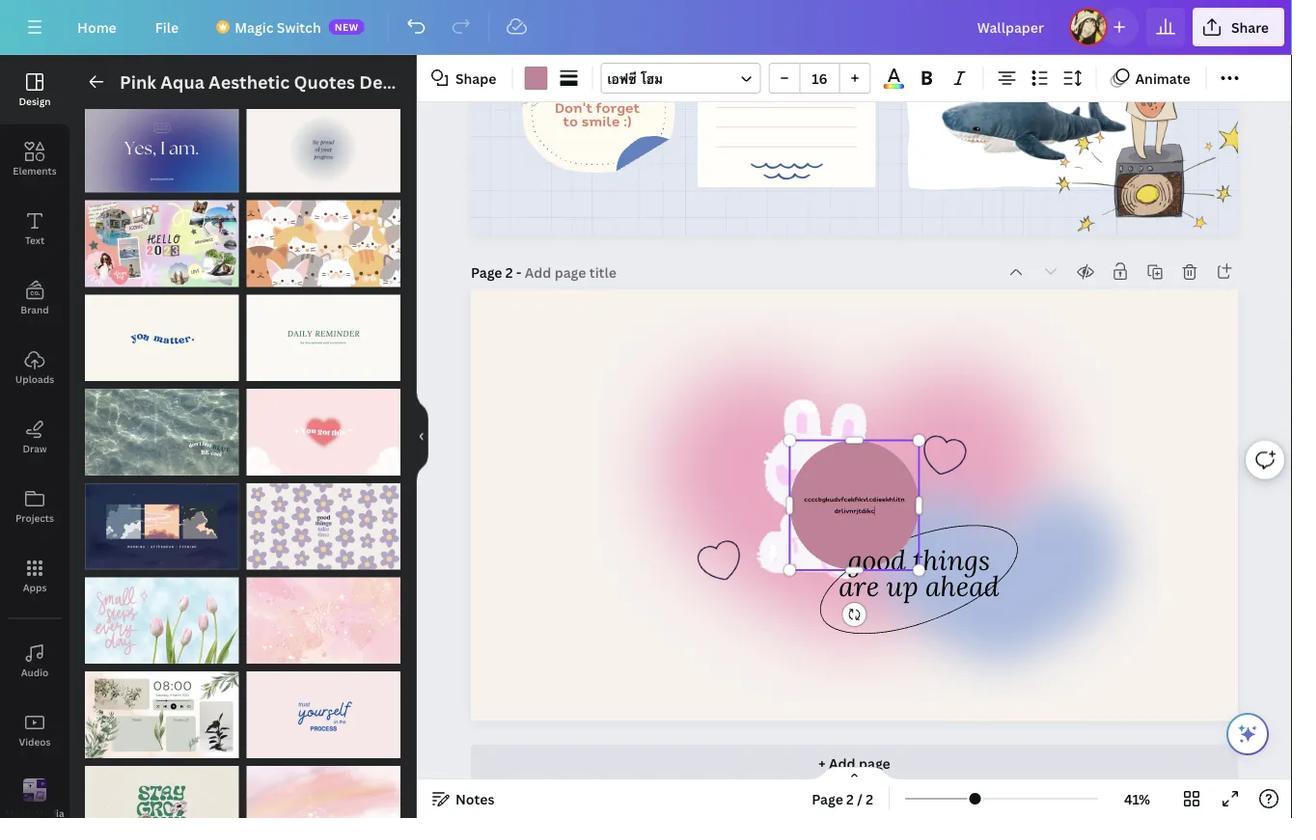 Task type: describe. For each thing, give the bounding box(es) containing it.
pink aqua aesthetic quotes desktop wallpaper
[[120, 70, 520, 94]]

shape button
[[425, 63, 504, 94]]

navy illustration sky desktop wallpaper group
[[85, 472, 239, 570]]

share button
[[1193, 8, 1285, 46]]

apps button
[[0, 542, 70, 611]]

magic
[[235, 18, 274, 36]]

blue & pink floral desktop wallpaper group
[[85, 566, 239, 664]]

Design title text field
[[962, 8, 1062, 46]]

text
[[25, 234, 45, 247]]

draw
[[23, 442, 47, 455]]

home link
[[62, 8, 132, 46]]

/
[[858, 790, 863, 809]]

+ add page button
[[471, 745, 1239, 784]]

design
[[19, 95, 51, 108]]

good things are up ahead
[[839, 543, 1000, 605]]

light blue violet modern self quote affirmation desktop wallpaper group
[[85, 94, 239, 193]]

forget
[[596, 97, 640, 118]]

Page title text field
[[525, 263, 619, 283]]

page 2 / 2
[[812, 790, 874, 809]]

file button
[[140, 8, 194, 46]]

green beige greenery aesthetic watercolor desktop wallpaper group
[[85, 661, 239, 759]]

pink pastel abstract watercolor seek magic everyday quote desktop wallpaper group
[[247, 566, 401, 664]]

side panel tab list
[[0, 55, 70, 819]]

light blue violet modern self quote affirmation desktop wallpaper image
[[85, 106, 239, 193]]

page 2 -
[[471, 264, 525, 282]]

brand
[[21, 303, 49, 316]]

switch
[[277, 18, 321, 36]]

quotes
[[294, 70, 355, 94]]

– – number field
[[807, 69, 834, 87]]

:)
[[624, 111, 632, 131]]

new
[[335, 20, 359, 33]]

page for page 2 / 2
[[812, 790, 844, 809]]

projects button
[[0, 472, 70, 542]]

animate
[[1136, 69, 1191, 87]]

shape
[[456, 69, 497, 87]]

aqua
[[161, 70, 205, 94]]

apps
[[23, 581, 47, 594]]

+
[[819, 755, 826, 774]]

wallpaper
[[434, 70, 520, 94]]

lavender blush playful trust yourself in the process desktop wallpaper image
[[247, 672, 401, 759]]

hide image
[[416, 391, 429, 483]]

-
[[516, 264, 522, 282]]

notes
[[456, 790, 495, 809]]

pink pastel watercolor sky follow your dreams desktop wallpaper image
[[247, 766, 401, 819]]

don't
[[555, 97, 593, 118]]

magic switch
[[235, 18, 321, 36]]

page for page 2 -
[[471, 264, 503, 282]]

green beige greenery aesthetic watercolor desktop wallpaper image
[[85, 672, 239, 759]]

purple yellow cream motivational girly desktop wallpaper group
[[247, 472, 401, 570]]

blue & pink floral desktop wallpaper image
[[85, 578, 239, 664]]

colorful cute cats illustration desktop wallpaper group
[[247, 189, 401, 287]]

videos button
[[0, 696, 70, 766]]

ccccbgkudvfcekfikvlcdieekhlitn drlivnrjtdikc text field
[[804, 495, 906, 518]]

sea waves  icon image
[[751, 163, 823, 180]]

pink
[[120, 70, 156, 94]]

to
[[563, 111, 578, 131]]

off white simple daily reminder desktop wallpaper group
[[247, 283, 401, 381]]

2 for /
[[847, 790, 854, 809]]

are
[[839, 569, 880, 605]]

neutral blue minimalism motivational life quote desktop wallpaper image
[[247, 106, 401, 193]]

elements button
[[0, 125, 70, 194]]

file
[[155, 18, 179, 36]]

videos
[[19, 736, 51, 749]]

elements
[[13, 164, 57, 177]]

animate button
[[1105, 63, 1199, 94]]

show pages image
[[809, 767, 901, 782]]

uploads
[[15, 373, 54, 386]]

page 2 / 2 button
[[804, 784, 882, 815]]

desktop
[[359, 70, 430, 94]]

audio button
[[0, 627, 70, 696]]

ccccbgkudvfcekfikvlcdieekhlitn
[[805, 496, 905, 505]]

pink pastel abstract watercolor seek magic everyday quote desktop wallpaper image
[[247, 578, 401, 664]]

ccccbgkudvfcekfikvlcdieekhlitn drlivnrjtdikc
[[805, 496, 905, 517]]

beige light green red typecentric psychedelic no copy psychedelic desktop wallpaper group
[[85, 755, 239, 819]]

off white simple daily reminder desktop wallpaper image
[[247, 295, 401, 381]]



Task type: locate. For each thing, give the bounding box(es) containing it.
1 horizontal spatial 2
[[847, 790, 854, 809]]

0 vertical spatial page
[[471, 264, 503, 282]]

bone white blue groovy you matter desktop wallpaper image
[[85, 295, 239, 381]]

page left "-"
[[471, 264, 503, 282]]

1 vertical spatial page
[[812, 790, 844, 809]]

projects
[[15, 512, 54, 525]]

notes button
[[425, 784, 502, 815]]

things
[[913, 543, 991, 579]]

2 left "-"
[[506, 264, 513, 282]]

เอฟซี โฮม button
[[601, 63, 761, 94]]

smile
[[582, 111, 620, 131]]

41%
[[1125, 790, 1151, 809]]

เอฟซี โฮม
[[608, 69, 663, 87]]

don't forget to smile :)
[[555, 97, 640, 131]]

page
[[471, 264, 503, 282], [812, 790, 844, 809]]

0 horizontal spatial 2
[[506, 264, 513, 282]]

เอฟซี
[[608, 69, 637, 87]]

colorful 2023 vision board photo collage desktop wallpaper image
[[85, 200, 239, 287]]

drlivnrjtdikc
[[835, 507, 875, 517]]

good
[[848, 543, 906, 579]]

share
[[1232, 18, 1270, 36]]

2 right /
[[866, 790, 874, 809]]

brand button
[[0, 264, 70, 333]]

text button
[[0, 194, 70, 264]]

draw button
[[0, 403, 70, 472]]

home
[[77, 18, 117, 36]]

lavender blush playful trust yourself in the process desktop wallpaper group
[[247, 661, 401, 759]]

colorful 2023 vision board photo collage desktop wallpaper group
[[85, 189, 239, 287]]

neutral blue minimalism motivational life quote desktop wallpaper group
[[247, 94, 401, 193]]

page left /
[[812, 790, 844, 809]]

beige light green red typecentric psychedelic no copy psychedelic desktop wallpaper image
[[85, 766, 239, 819]]

audio
[[21, 666, 49, 679]]

41% button
[[1106, 784, 1169, 815]]

blue white motivational modern aesthetic sea desktop wallpaper group
[[85, 378, 239, 476]]

0 horizontal spatial page
[[471, 264, 503, 282]]

main menu bar
[[0, 0, 1293, 55]]

2 left /
[[847, 790, 854, 809]]

pink pastel watercolor sky follow your dreams desktop wallpaper group
[[247, 755, 401, 819]]

purple yellow cream motivational girly desktop wallpaper image
[[247, 483, 401, 570]]

2 for -
[[506, 264, 513, 282]]

design button
[[0, 55, 70, 125]]

โฮม
[[640, 69, 663, 87]]

color range image
[[884, 84, 905, 89]]

+ add page
[[819, 755, 891, 774]]

blue white motivational modern aesthetic sea desktop wallpaper image
[[85, 389, 239, 476]]

aesthetic
[[209, 70, 290, 94]]

pink red playful quotes desktop wallpaper image
[[247, 389, 401, 476]]

up
[[887, 569, 919, 605]]

uploads button
[[0, 333, 70, 403]]

canva assistant image
[[1237, 723, 1260, 746]]

pink red playful quotes desktop wallpaper group
[[247, 378, 401, 476]]

2 horizontal spatial 2
[[866, 790, 874, 809]]

2
[[506, 264, 513, 282], [847, 790, 854, 809], [866, 790, 874, 809]]

bone white blue groovy you matter desktop wallpaper group
[[85, 283, 239, 381]]

ahead
[[926, 569, 1000, 605]]

#c87f9a image
[[525, 67, 548, 90], [525, 67, 548, 90]]

colorful cute cats illustration desktop wallpaper image
[[247, 200, 401, 287]]

group
[[769, 63, 871, 94]]

1 horizontal spatial page
[[812, 790, 844, 809]]

page inside page 2 / 2 button
[[812, 790, 844, 809]]

add
[[829, 755, 856, 774]]

page
[[859, 755, 891, 774]]

navy illustration sky desktop wallpaper image
[[85, 483, 239, 570]]



Task type: vqa. For each thing, say whether or not it's contained in the screenshot.
projects Button
yes



